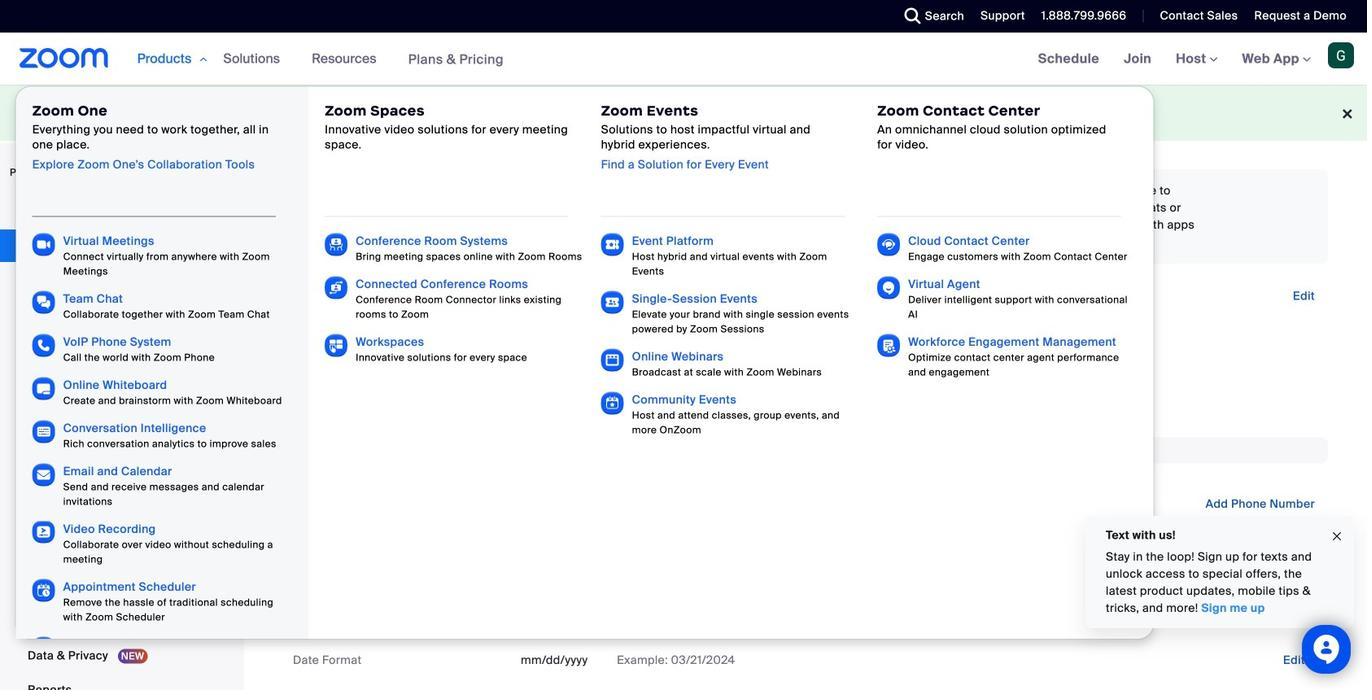 Task type: locate. For each thing, give the bounding box(es) containing it.
footer
[[0, 85, 1367, 141]]

email calendar image
[[32, 463, 55, 486]]

product information navigation
[[15, 33, 1154, 690]]

single-session events image
[[601, 291, 624, 314]]

virtual meetings image
[[32, 233, 55, 256]]

profile picture image
[[1328, 42, 1354, 68]]

conversation intelligence image
[[32, 420, 55, 443]]

event platform image
[[601, 233, 624, 256]]

community events image
[[601, 392, 624, 415]]

voip phone system image
[[32, 334, 55, 357]]

banner
[[0, 33, 1367, 690]]

personal menu menu
[[0, 195, 239, 690]]



Task type: describe. For each thing, give the bounding box(es) containing it.
conference room systems image
[[325, 233, 348, 256]]

connected conference rooms image
[[325, 276, 348, 299]]

workspaces image
[[325, 334, 348, 357]]

close image
[[1331, 527, 1344, 546]]

cloud contact center image
[[877, 233, 900, 256]]

team chat image
[[32, 291, 55, 314]]

zoom logo image
[[20, 48, 109, 68]]

user photo image
[[284, 284, 387, 387]]

workvivo image
[[32, 637, 55, 660]]

workforce engagement management image
[[877, 334, 900, 357]]

online whiteboard image
[[32, 377, 55, 400]]

appointment scheduler image
[[32, 579, 55, 602]]

online webinars image
[[601, 349, 624, 371]]

meetings navigation
[[1026, 33, 1367, 86]]

virtual agent image
[[877, 276, 900, 299]]

video recording image
[[32, 521, 55, 544]]



Task type: vqa. For each thing, say whether or not it's contained in the screenshot.
third heading from left
no



